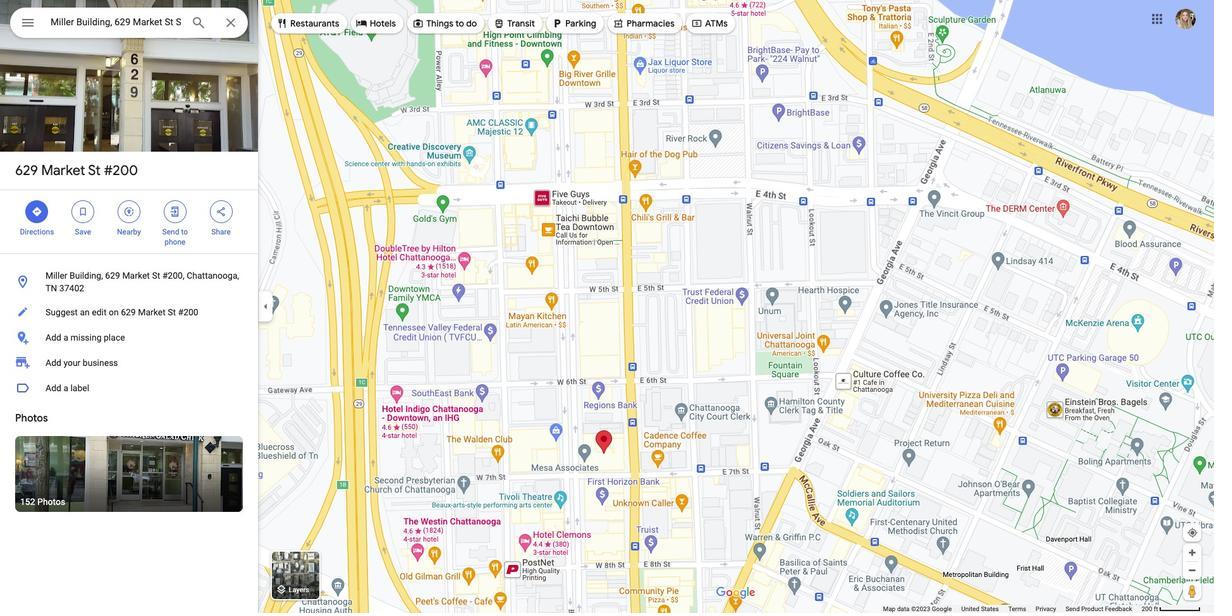 Task type: locate. For each thing, give the bounding box(es) containing it.
1 vertical spatial market
[[122, 271, 150, 281]]

1 vertical spatial to
[[181, 228, 188, 237]]

a for label
[[64, 383, 68, 394]]

1 a from the top
[[64, 333, 68, 343]]

2 horizontal spatial 629
[[121, 307, 136, 318]]

transit
[[508, 18, 535, 29]]

add a missing place button
[[0, 325, 258, 350]]

1 vertical spatial send
[[1066, 606, 1080, 613]]

directions
[[20, 228, 54, 237]]

2 a from the top
[[64, 383, 68, 394]]

miller
[[46, 271, 67, 281]]

send inside button
[[1066, 606, 1080, 613]]

2 horizontal spatial st
[[168, 307, 176, 318]]

1 horizontal spatial send
[[1066, 606, 1080, 613]]


[[215, 205, 227, 219]]

st down #200,
[[168, 307, 176, 318]]

add
[[46, 333, 61, 343], [46, 358, 61, 368], [46, 383, 61, 394]]

send inside send to phone
[[162, 228, 179, 237]]

feedback
[[1106, 606, 1133, 613]]

 pharmacies
[[613, 16, 675, 30]]

footer containing map data ©2023 google
[[883, 605, 1142, 614]]

3 add from the top
[[46, 383, 61, 394]]

show your location image
[[1188, 528, 1199, 539]]

privacy button
[[1036, 605, 1057, 614]]

a left label
[[64, 383, 68, 394]]

google
[[932, 606, 952, 613]]

0 horizontal spatial to
[[181, 228, 188, 237]]

pharmacies
[[627, 18, 675, 29]]

actions for 629 market st #200 region
[[0, 190, 258, 254]]

#200 down #200,
[[178, 307, 198, 318]]

add your business link
[[0, 350, 258, 376]]

1 vertical spatial #200
[[178, 307, 198, 318]]

0 vertical spatial to
[[456, 18, 464, 29]]

629 right building,
[[105, 271, 120, 281]]

send left product
[[1066, 606, 1080, 613]]

product
[[1082, 606, 1104, 613]]

1 horizontal spatial 629
[[105, 271, 120, 281]]

0 vertical spatial #200
[[104, 162, 138, 180]]

0 vertical spatial a
[[64, 333, 68, 343]]

map
[[883, 606, 896, 613]]

photos right 152
[[37, 497, 65, 507]]

add for add your business
[[46, 358, 61, 368]]


[[413, 16, 424, 30]]

#200
[[104, 162, 138, 180], [178, 307, 198, 318]]

your
[[64, 358, 81, 368]]

tn
[[46, 283, 57, 294]]

chattanooga,
[[187, 271, 239, 281]]

to left do
[[456, 18, 464, 29]]

add your business
[[46, 358, 118, 368]]

629
[[15, 162, 38, 180], [105, 271, 120, 281], [121, 307, 136, 318]]

st up 
[[88, 162, 101, 180]]

 search field
[[10, 8, 248, 40]]

add left your
[[46, 358, 61, 368]]

things
[[427, 18, 454, 29]]

add left label
[[46, 383, 61, 394]]

building,
[[70, 271, 103, 281]]

2 add from the top
[[46, 358, 61, 368]]

None field
[[51, 15, 181, 30]]

1 vertical spatial add
[[46, 358, 61, 368]]

1 horizontal spatial st
[[152, 271, 160, 281]]

0 horizontal spatial #200
[[104, 162, 138, 180]]

nearby
[[117, 228, 141, 237]]

on
[[109, 307, 119, 318]]

layers
[[289, 587, 309, 595]]


[[552, 16, 563, 30]]

market down miller building, 629 market st #200, chattanooga, tn 37402 on the top of the page
[[138, 307, 166, 318]]

1 horizontal spatial #200
[[178, 307, 198, 318]]

missing
[[71, 333, 102, 343]]

add down suggest
[[46, 333, 61, 343]]

market up 
[[41, 162, 85, 180]]

©2023
[[912, 606, 931, 613]]

a left missing
[[64, 333, 68, 343]]

footer
[[883, 605, 1142, 614]]

0 vertical spatial 629
[[15, 162, 38, 180]]


[[123, 205, 135, 219]]


[[691, 16, 703, 30]]

0 vertical spatial add
[[46, 333, 61, 343]]

1 vertical spatial st
[[152, 271, 160, 281]]

0 horizontal spatial send
[[162, 228, 179, 237]]

to up phone
[[181, 228, 188, 237]]

#200 up 
[[104, 162, 138, 180]]

629 inside miller building, 629 market st #200, chattanooga, tn 37402
[[105, 271, 120, 281]]

1 add from the top
[[46, 333, 61, 343]]

st
[[88, 162, 101, 180], [152, 271, 160, 281], [168, 307, 176, 318]]

1 vertical spatial 629
[[105, 271, 120, 281]]

label
[[71, 383, 89, 394]]

photos down add a label
[[15, 412, 48, 425]]

market left #200,
[[122, 271, 150, 281]]

market
[[41, 162, 85, 180], [122, 271, 150, 281], [138, 307, 166, 318]]

send product feedback button
[[1066, 605, 1133, 614]]

none field inside miller building, 629 market st ste 200, chattanooga, tn 37402 field
[[51, 15, 181, 30]]

save
[[75, 228, 91, 237]]

business
[[83, 358, 118, 368]]

photos
[[15, 412, 48, 425], [37, 497, 65, 507]]

2 vertical spatial add
[[46, 383, 61, 394]]

1 vertical spatial a
[[64, 383, 68, 394]]

0 vertical spatial send
[[162, 228, 179, 237]]

152 photos
[[20, 497, 65, 507]]

a
[[64, 333, 68, 343], [64, 383, 68, 394]]

data
[[898, 606, 910, 613]]

st left #200,
[[152, 271, 160, 281]]

1 horizontal spatial to
[[456, 18, 464, 29]]

152 photos button
[[15, 437, 243, 512]]

629 up  at the left of the page
[[15, 162, 38, 180]]

miller building, 629 market st #200, chattanooga, tn 37402
[[46, 271, 239, 294]]

to
[[456, 18, 464, 29], [181, 228, 188, 237]]

suggest an edit on 629 market st #200 button
[[0, 300, 258, 325]]

629 right on
[[121, 307, 136, 318]]

2 vertical spatial st
[[168, 307, 176, 318]]

send up phone
[[162, 228, 179, 237]]

add a label
[[46, 383, 89, 394]]


[[613, 16, 624, 30]]

1 vertical spatial photos
[[37, 497, 65, 507]]

0 vertical spatial st
[[88, 162, 101, 180]]

send
[[162, 228, 179, 237], [1066, 606, 1080, 613]]

 hotels
[[356, 16, 396, 30]]

send for send product feedback
[[1066, 606, 1080, 613]]



Task type: describe. For each thing, give the bounding box(es) containing it.
#200,
[[162, 271, 185, 281]]

ft
[[1154, 606, 1159, 613]]

map data ©2023 google
[[883, 606, 952, 613]]

google maps element
[[0, 0, 1215, 614]]

terms
[[1009, 606, 1027, 613]]


[[356, 16, 367, 30]]

add for add a missing place
[[46, 333, 61, 343]]

add a label button
[[0, 376, 258, 401]]

200 ft
[[1142, 606, 1159, 613]]

 parking
[[552, 16, 597, 30]]

terms button
[[1009, 605, 1027, 614]]

collapse side panel image
[[259, 300, 273, 314]]

 button
[[10, 8, 46, 40]]

add a missing place
[[46, 333, 125, 343]]

37402
[[59, 283, 84, 294]]

0 vertical spatial market
[[41, 162, 85, 180]]

2 vertical spatial 629
[[121, 307, 136, 318]]

200
[[1142, 606, 1153, 613]]

 atms
[[691, 16, 728, 30]]

send for send to phone
[[162, 228, 179, 237]]

show street view coverage image
[[1184, 582, 1202, 601]]

united
[[962, 606, 980, 613]]


[[494, 16, 505, 30]]

edit
[[92, 307, 107, 318]]


[[169, 205, 181, 219]]

 restaurants
[[276, 16, 340, 30]]

send product feedback
[[1066, 606, 1133, 613]]

#200 inside button
[[178, 307, 198, 318]]


[[31, 205, 43, 219]]

 things to do
[[413, 16, 477, 30]]

 transit
[[494, 16, 535, 30]]

0 horizontal spatial 629
[[15, 162, 38, 180]]

add for add a label
[[46, 383, 61, 394]]

google account: michelle dermenjian  
(michelle.dermenjian@adept.ai) image
[[1176, 9, 1196, 29]]

united states button
[[962, 605, 999, 614]]

send to phone
[[162, 228, 188, 247]]

to inside " things to do"
[[456, 18, 464, 29]]

do
[[466, 18, 477, 29]]

united states
[[962, 606, 999, 613]]

market inside miller building, 629 market st #200, chattanooga, tn 37402
[[122, 271, 150, 281]]

hotels
[[370, 18, 396, 29]]

footer inside google maps element
[[883, 605, 1142, 614]]

an
[[80, 307, 90, 318]]

phone
[[165, 238, 186, 247]]

place
[[104, 333, 125, 343]]

629 market st #200
[[15, 162, 138, 180]]

0 horizontal spatial st
[[88, 162, 101, 180]]

states
[[981, 606, 999, 613]]

2 vertical spatial market
[[138, 307, 166, 318]]

152
[[20, 497, 35, 507]]

0 vertical spatial photos
[[15, 412, 48, 425]]


[[276, 16, 288, 30]]

st inside miller building, 629 market st #200, chattanooga, tn 37402
[[152, 271, 160, 281]]

atms
[[705, 18, 728, 29]]

privacy
[[1036, 606, 1057, 613]]


[[20, 14, 35, 32]]

to inside send to phone
[[181, 228, 188, 237]]

suggest
[[46, 307, 78, 318]]

share
[[211, 228, 231, 237]]


[[77, 205, 89, 219]]

suggest an edit on 629 market st #200
[[46, 307, 198, 318]]

Miller Building, 629 Market St Ste 200, Chattanooga, TN 37402 field
[[10, 8, 248, 38]]

restaurants
[[290, 18, 340, 29]]

photos inside 'button'
[[37, 497, 65, 507]]

200 ft button
[[1142, 606, 1201, 613]]

miller building, 629 market st #200, chattanooga, tn 37402 button
[[0, 264, 258, 300]]

a for missing
[[64, 333, 68, 343]]

zoom in image
[[1188, 549, 1198, 558]]

parking
[[566, 18, 597, 29]]

zoom out image
[[1188, 566, 1198, 576]]

629 market st #200 main content
[[0, 0, 258, 614]]



Task type: vqa. For each thing, say whether or not it's contained in the screenshot.


